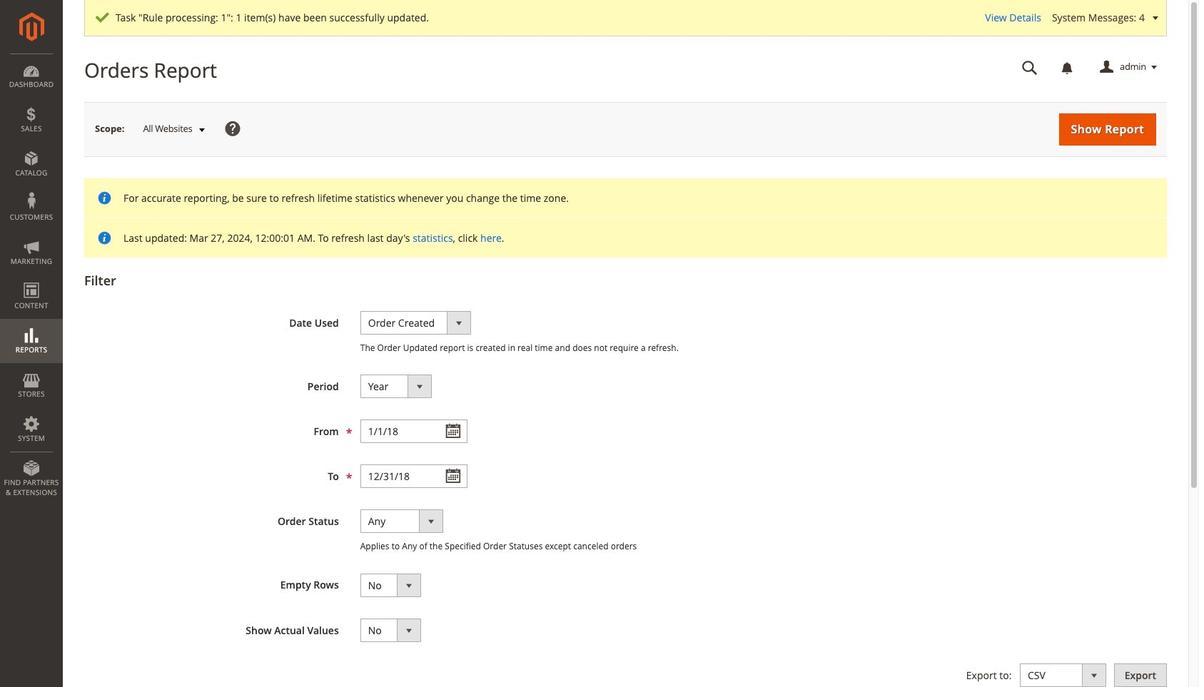 Task type: locate. For each thing, give the bounding box(es) containing it.
None text field
[[1013, 55, 1048, 80], [360, 420, 468, 444], [360, 465, 468, 489], [1013, 55, 1048, 80], [360, 420, 468, 444], [360, 465, 468, 489]]

menu bar
[[0, 54, 63, 505]]



Task type: describe. For each thing, give the bounding box(es) containing it.
magento admin panel image
[[19, 12, 44, 41]]



